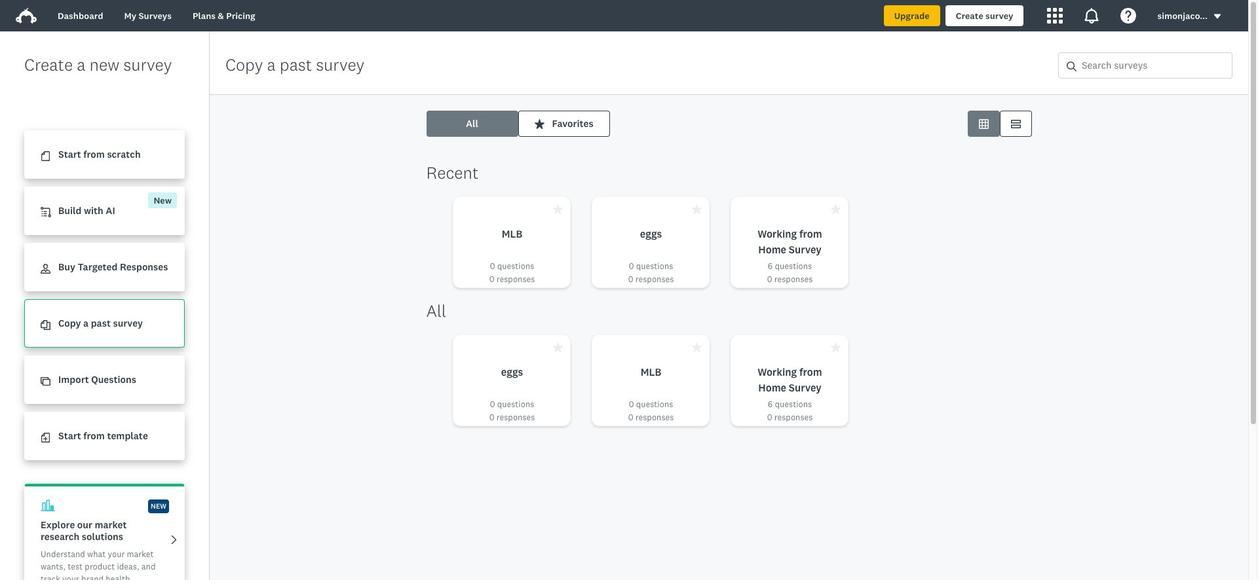 Task type: locate. For each thing, give the bounding box(es) containing it.
1 horizontal spatial starfilled image
[[692, 343, 702, 353]]

3 starfilled image from the left
[[831, 343, 841, 353]]

help icon image
[[1121, 8, 1137, 24]]

brand logo image
[[16, 5, 37, 26], [16, 8, 37, 24]]

textboxmultiple image
[[1011, 119, 1021, 129]]

grid image
[[979, 119, 989, 129]]

Search surveys field
[[1077, 53, 1232, 78]]

starfilled image
[[535, 119, 544, 129], [553, 205, 563, 214], [692, 205, 702, 214], [831, 205, 841, 214]]

1 starfilled image from the left
[[553, 343, 563, 353]]

2 horizontal spatial starfilled image
[[831, 343, 841, 353]]

2 brand logo image from the top
[[16, 8, 37, 24]]

dropdown arrow icon image
[[1213, 12, 1223, 21], [1215, 14, 1221, 19]]

starfilled image
[[553, 343, 563, 353], [692, 343, 702, 353], [831, 343, 841, 353]]

0 horizontal spatial starfilled image
[[553, 343, 563, 353]]

products icon image
[[1048, 8, 1064, 24], [1048, 8, 1064, 24]]

search image
[[1067, 61, 1077, 71]]

document image
[[41, 152, 50, 161]]

clone image
[[41, 377, 50, 387]]



Task type: describe. For each thing, give the bounding box(es) containing it.
user image
[[41, 264, 50, 274]]

chevronright image
[[169, 535, 179, 545]]

documentplus image
[[41, 433, 50, 443]]

2 starfilled image from the left
[[692, 343, 702, 353]]

documentclone image
[[41, 321, 50, 331]]

notification center icon image
[[1085, 8, 1100, 24]]

1 brand logo image from the top
[[16, 5, 37, 26]]



Task type: vqa. For each thing, say whether or not it's contained in the screenshot.
Search surveys FIELD on the right
yes



